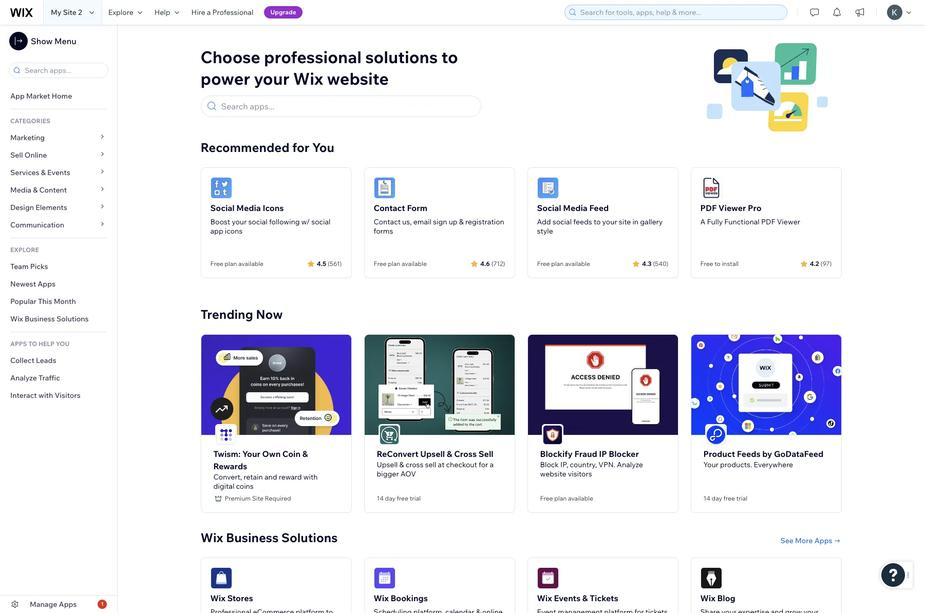 Task type: vqa. For each thing, say whether or not it's contained in the screenshot.
vcita
no



Task type: locate. For each thing, give the bounding box(es) containing it.
help
[[38, 340, 54, 348]]

solutions down "month"
[[56, 314, 89, 324]]

0 horizontal spatial social
[[248, 217, 268, 227]]

social up the add
[[537, 203, 561, 213]]

day down products.
[[712, 495, 722, 502]]

0 vertical spatial wix business solutions
[[10, 314, 89, 324]]

apps for manage apps
[[59, 600, 77, 609]]

wix stores
[[210, 593, 253, 603]]

bigger
[[377, 469, 399, 479]]

social inside social media feed add social feeds to your site in gallery style
[[537, 203, 561, 213]]

0 horizontal spatial sell
[[10, 151, 23, 160]]

2 horizontal spatial to
[[715, 260, 721, 268]]

0 vertical spatial to
[[441, 47, 458, 67]]

1 horizontal spatial search apps... field
[[218, 96, 476, 117]]

solutions
[[56, 314, 89, 324], [281, 530, 338, 545]]

coins
[[236, 482, 254, 491]]

wix business solutions down required
[[201, 530, 338, 545]]

1 horizontal spatial upsell
[[420, 449, 445, 459]]

events down the wix events & tickets logo
[[554, 593, 581, 603]]

media for social media icons
[[236, 203, 261, 213]]

0 horizontal spatial trial
[[410, 495, 421, 502]]

site for premium
[[252, 495, 263, 502]]

choose professional solutions to power your wix website
[[201, 47, 458, 89]]

4.2 (97)
[[810, 260, 832, 267]]

0 horizontal spatial search apps... field
[[22, 63, 105, 78]]

rewards
[[213, 461, 247, 471]]

to left install
[[715, 260, 721, 268]]

0 horizontal spatial day
[[385, 495, 396, 502]]

0 horizontal spatial a
[[207, 8, 211, 17]]

2 14 day free trial from the left
[[704, 495, 748, 502]]

1 vertical spatial upsell
[[377, 460, 398, 469]]

0 horizontal spatial your
[[232, 217, 247, 227]]

twism: your own coin & rewards icon image
[[216, 425, 236, 445]]

1 horizontal spatial trial
[[736, 495, 748, 502]]

marketing
[[10, 133, 45, 142]]

14 day free trial down aov at left bottom
[[377, 495, 421, 502]]

to
[[441, 47, 458, 67], [594, 217, 601, 227], [715, 260, 721, 268]]

1 vertical spatial sell
[[479, 449, 494, 459]]

free left install
[[700, 260, 713, 268]]

for left you
[[292, 140, 309, 155]]

solutions inside 'link'
[[56, 314, 89, 324]]

1 horizontal spatial for
[[479, 460, 488, 469]]

a right 'hire'
[[207, 8, 211, 17]]

your right boost
[[232, 217, 247, 227]]

apps right more
[[815, 536, 832, 545]]

services & events link
[[0, 164, 117, 181]]

website
[[327, 68, 389, 89], [540, 469, 566, 479]]

1 horizontal spatial website
[[540, 469, 566, 479]]

& inside "link"
[[41, 168, 46, 177]]

0 vertical spatial site
[[63, 8, 76, 17]]

1 horizontal spatial with
[[303, 472, 318, 482]]

at
[[438, 460, 445, 469]]

aov
[[401, 469, 416, 479]]

0 horizontal spatial 14
[[377, 495, 384, 502]]

1 horizontal spatial events
[[554, 593, 581, 603]]

website inside blockify fraud ip blocker block ip, country, vpn. analyze website visitors
[[540, 469, 566, 479]]

power
[[201, 68, 250, 89]]

1 vertical spatial solutions
[[281, 530, 338, 545]]

day for product
[[712, 495, 722, 502]]

& right coin
[[302, 449, 308, 459]]

sell left online
[[10, 151, 23, 160]]

media inside social media icons boost your social following w/ social app icons
[[236, 203, 261, 213]]

upsell down reconvert
[[377, 460, 398, 469]]

business down premium site required
[[226, 530, 279, 545]]

media up feeds
[[563, 203, 588, 213]]

popular this month
[[10, 297, 76, 306]]

pdf down pro
[[761, 217, 775, 227]]

plan down icons
[[225, 260, 237, 268]]

show
[[31, 36, 53, 46]]

1 horizontal spatial 14
[[704, 495, 710, 502]]

pdf
[[700, 203, 717, 213], [761, 217, 775, 227]]

analyze down blocker
[[617, 460, 643, 469]]

viewer right functional
[[777, 217, 800, 227]]

1 horizontal spatial your
[[704, 460, 719, 469]]

apps right manage
[[59, 600, 77, 609]]

0 horizontal spatial website
[[327, 68, 389, 89]]

free down style
[[537, 260, 550, 268]]

analyze up interact
[[10, 373, 37, 383]]

twism: your own coin & rewards poster image
[[201, 335, 351, 435]]

everywhere
[[754, 460, 793, 469]]

wix down professional
[[293, 68, 323, 89]]

home
[[52, 91, 72, 101]]

with
[[39, 391, 53, 400], [303, 472, 318, 482]]

1 vertical spatial pdf
[[761, 217, 775, 227]]

2 horizontal spatial media
[[563, 203, 588, 213]]

1 horizontal spatial 14 day free trial
[[704, 495, 748, 502]]

blockify fraud ip blocker poster image
[[528, 335, 678, 435]]

available down icons
[[238, 260, 263, 268]]

2 social from the left
[[537, 203, 561, 213]]

0 vertical spatial with
[[39, 391, 53, 400]]

media left icons on the left of the page
[[236, 203, 261, 213]]

2 14 from the left
[[704, 495, 710, 502]]

2 horizontal spatial social
[[553, 217, 572, 227]]

4.6
[[480, 260, 490, 267]]

2 horizontal spatial your
[[602, 217, 617, 227]]

1 horizontal spatial your
[[254, 68, 289, 89]]

1 vertical spatial search apps... field
[[218, 96, 476, 117]]

wix inside choose professional solutions to power your wix website
[[293, 68, 323, 89]]

your right power in the top of the page
[[254, 68, 289, 89]]

0 horizontal spatial social
[[210, 203, 235, 213]]

1 social from the left
[[210, 203, 235, 213]]

0 vertical spatial solutions
[[56, 314, 89, 324]]

social right the add
[[553, 217, 572, 227]]

website down 'solutions' at the left
[[327, 68, 389, 89]]

wix down the wix events & tickets logo
[[537, 593, 552, 603]]

free plan available down 'forms'
[[374, 260, 427, 268]]

1 horizontal spatial a
[[490, 460, 494, 469]]

14 down bigger
[[377, 495, 384, 502]]

1 horizontal spatial wix business solutions
[[201, 530, 338, 545]]

day down bigger
[[385, 495, 396, 502]]

0 horizontal spatial events
[[47, 168, 70, 177]]

1 horizontal spatial site
[[252, 495, 263, 502]]

for
[[292, 140, 309, 155], [479, 460, 488, 469]]

forms
[[374, 227, 393, 236]]

free down 'forms'
[[374, 260, 387, 268]]

functional
[[724, 217, 760, 227]]

4.5
[[317, 260, 326, 267]]

0 horizontal spatial your
[[242, 449, 260, 459]]

14 day free trial for product
[[704, 495, 748, 502]]

1 trial from the left
[[410, 495, 421, 502]]

coin
[[282, 449, 301, 459]]

0 horizontal spatial business
[[25, 314, 55, 324]]

2 horizontal spatial apps
[[815, 536, 832, 545]]

upgrade
[[270, 8, 296, 16]]

site for my
[[63, 8, 76, 17]]

0 horizontal spatial pdf
[[700, 203, 717, 213]]

1 vertical spatial for
[[479, 460, 488, 469]]

& down reconvert
[[399, 460, 404, 469]]

1 horizontal spatial social
[[537, 203, 561, 213]]

site left 2
[[63, 8, 76, 17]]

0 vertical spatial website
[[327, 68, 389, 89]]

1 day from the left
[[385, 495, 396, 502]]

social down icons on the left of the page
[[248, 217, 268, 227]]

solutions down required
[[281, 530, 338, 545]]

trial down aov at left bottom
[[410, 495, 421, 502]]

14
[[377, 495, 384, 502], [704, 495, 710, 502]]

0 vertical spatial for
[[292, 140, 309, 155]]

viewer up functional
[[719, 203, 746, 213]]

wix up wix stores logo
[[201, 530, 223, 545]]

2 vertical spatial apps
[[59, 600, 77, 609]]

2 day from the left
[[712, 495, 722, 502]]

social right w/
[[311, 217, 331, 227]]

search apps... field up home
[[22, 63, 105, 78]]

1 vertical spatial site
[[252, 495, 263, 502]]

0 horizontal spatial solutions
[[56, 314, 89, 324]]

1 horizontal spatial sell
[[479, 449, 494, 459]]

1 vertical spatial analyze
[[617, 460, 643, 469]]

1 horizontal spatial to
[[594, 217, 601, 227]]

for inside reconvert upsell & cross sell upsell & cross sell at checkout for a bigger aov
[[479, 460, 488, 469]]

reconvert
[[377, 449, 418, 459]]

website down blockify
[[540, 469, 566, 479]]

14 down product
[[704, 495, 710, 502]]

14 day free trial
[[377, 495, 421, 502], [704, 495, 748, 502]]

following
[[269, 217, 300, 227]]

free plan available for feed
[[537, 260, 590, 268]]

& left cross
[[447, 449, 452, 459]]

reconvert upsell & cross sell icon image
[[379, 425, 399, 445]]

1 vertical spatial apps
[[815, 536, 832, 545]]

available for feed
[[565, 260, 590, 268]]

media inside social media feed add social feeds to your site in gallery style
[[563, 203, 588, 213]]

free plan available down icons
[[210, 260, 263, 268]]

wix left blog
[[700, 593, 716, 603]]

wix down wix bookings logo
[[374, 593, 389, 603]]

14 day free trial down products.
[[704, 495, 748, 502]]

0 horizontal spatial site
[[63, 8, 76, 17]]

to right 'solutions' at the left
[[441, 47, 458, 67]]

wix blog logo image
[[700, 567, 722, 589]]

your left own on the bottom left of the page
[[242, 449, 260, 459]]

3 social from the left
[[553, 217, 572, 227]]

1 horizontal spatial apps
[[59, 600, 77, 609]]

1 horizontal spatial solutions
[[281, 530, 338, 545]]

social for social media feed
[[537, 203, 561, 213]]

a
[[700, 217, 705, 227]]

0 horizontal spatial 14 day free trial
[[377, 495, 421, 502]]

0 vertical spatial your
[[242, 449, 260, 459]]

free plan available down style
[[537, 260, 590, 268]]

search apps... field inside sidebar element
[[22, 63, 105, 78]]

to
[[28, 340, 37, 348]]

1 vertical spatial website
[[540, 469, 566, 479]]

team picks link
[[0, 258, 117, 275]]

sell right cross
[[479, 449, 494, 459]]

blockify fraud ip blocker icon image
[[543, 425, 562, 445]]

wix business solutions inside 'link'
[[10, 314, 89, 324]]

social up boost
[[210, 203, 235, 213]]

plan down style
[[551, 260, 564, 268]]

4.6 (712)
[[480, 260, 505, 267]]

for right checkout
[[479, 460, 488, 469]]

site
[[63, 8, 76, 17], [252, 495, 263, 502]]

app
[[10, 91, 25, 101]]

& right up
[[459, 217, 464, 227]]

1 free from the left
[[397, 495, 408, 502]]

1 14 day free trial from the left
[[377, 495, 421, 502]]

1 horizontal spatial analyze
[[617, 460, 643, 469]]

free down products.
[[724, 495, 735, 502]]

free down aov at left bottom
[[397, 495, 408, 502]]

social inside social media icons boost your social following w/ social app icons
[[210, 203, 235, 213]]

own
[[262, 449, 281, 459]]

& left tickets
[[582, 593, 588, 603]]

0 horizontal spatial media
[[10, 185, 31, 195]]

2 trial from the left
[[736, 495, 748, 502]]

available down us,
[[402, 260, 427, 268]]

pdf up a
[[700, 203, 717, 213]]

media for social media feed
[[563, 203, 588, 213]]

4.3 (540)
[[642, 260, 669, 267]]

1 horizontal spatial social
[[311, 217, 331, 227]]

free to install
[[700, 260, 739, 268]]

with down traffic
[[39, 391, 53, 400]]

business
[[25, 314, 55, 324], [226, 530, 279, 545]]

0 horizontal spatial to
[[441, 47, 458, 67]]

free plan available
[[210, 260, 263, 268], [374, 260, 427, 268], [537, 260, 590, 268], [540, 495, 593, 502]]

1 vertical spatial a
[[490, 460, 494, 469]]

social media feed logo image
[[537, 177, 559, 199]]

checkout
[[446, 460, 477, 469]]

solutions
[[365, 47, 438, 67]]

0 horizontal spatial analyze
[[10, 373, 37, 383]]

0 horizontal spatial viewer
[[719, 203, 746, 213]]

fully
[[707, 217, 723, 227]]

business inside wix business solutions 'link'
[[25, 314, 55, 324]]

trending now
[[201, 307, 283, 322]]

0 vertical spatial search apps... field
[[22, 63, 105, 78]]

1 vertical spatial events
[[554, 593, 581, 603]]

free for product
[[724, 495, 735, 502]]

your
[[254, 68, 289, 89], [232, 217, 247, 227], [602, 217, 617, 227]]

upsell
[[420, 449, 445, 459], [377, 460, 398, 469]]

1 horizontal spatial day
[[712, 495, 722, 502]]

help button
[[148, 0, 185, 25]]

contact form logo image
[[374, 177, 395, 199]]

0 horizontal spatial upsell
[[377, 460, 398, 469]]

0 vertical spatial business
[[25, 314, 55, 324]]

fraud
[[575, 449, 597, 459]]

wix down the popular
[[10, 314, 23, 324]]

0 vertical spatial sell
[[10, 151, 23, 160]]

picks
[[30, 262, 48, 271]]

& inside contact form contact us, email sign up & registration forms
[[459, 217, 464, 227]]

1 horizontal spatial media
[[236, 203, 261, 213]]

business down popular this month
[[25, 314, 55, 324]]

1 vertical spatial with
[[303, 472, 318, 482]]

plan down 'forms'
[[388, 260, 400, 268]]

& up the media & content
[[41, 168, 46, 177]]

media up design
[[10, 185, 31, 195]]

product feeds by godatafeed your products. everywhere
[[704, 449, 824, 469]]

search apps... field down choose professional solutions to power your wix website
[[218, 96, 476, 117]]

0 vertical spatial apps
[[38, 279, 55, 289]]

hire a professional link
[[185, 0, 260, 25]]

a right checkout
[[490, 460, 494, 469]]

product
[[704, 449, 735, 459]]

your down product
[[704, 460, 719, 469]]

site down coins
[[252, 495, 263, 502]]

tickets
[[590, 593, 618, 603]]

leads
[[36, 356, 56, 365]]

your left the site
[[602, 217, 617, 227]]

convert,
[[213, 472, 242, 482]]

see
[[781, 536, 794, 545]]

0 vertical spatial events
[[47, 168, 70, 177]]

contact left us,
[[374, 217, 401, 227]]

vpn.
[[599, 460, 615, 469]]

events down sell online link
[[47, 168, 70, 177]]

more
[[795, 536, 813, 545]]

0 horizontal spatial with
[[39, 391, 53, 400]]

free plan available for icons
[[210, 260, 263, 268]]

2 free from the left
[[724, 495, 735, 502]]

wix events & tickets logo image
[[537, 567, 559, 589]]

0 vertical spatial viewer
[[719, 203, 746, 213]]

trial for upsell
[[410, 495, 421, 502]]

Search apps... field
[[22, 63, 105, 78], [218, 96, 476, 117]]

plan down ip,
[[554, 495, 567, 502]]

0 horizontal spatial free
[[397, 495, 408, 502]]

your
[[242, 449, 260, 459], [704, 460, 719, 469]]

free plan available for contact
[[374, 260, 427, 268]]

0 vertical spatial analyze
[[10, 373, 37, 383]]

0 horizontal spatial for
[[292, 140, 309, 155]]

0 horizontal spatial apps
[[38, 279, 55, 289]]

contact down contact form logo
[[374, 203, 405, 213]]

1 vertical spatial to
[[594, 217, 601, 227]]

free for reconvert
[[397, 495, 408, 502]]

and
[[265, 472, 277, 482]]

1 horizontal spatial free
[[724, 495, 735, 502]]

design elements
[[10, 203, 67, 212]]

wix business solutions down this on the left of the page
[[10, 314, 89, 324]]

1 14 from the left
[[377, 495, 384, 502]]

1 vertical spatial viewer
[[777, 217, 800, 227]]

1 horizontal spatial pdf
[[761, 217, 775, 227]]

0 horizontal spatial wix business solutions
[[10, 314, 89, 324]]

newest apps link
[[0, 275, 117, 293]]

design elements link
[[0, 199, 117, 216]]

bookings
[[391, 593, 428, 603]]

1 vertical spatial business
[[226, 530, 279, 545]]

available down feeds
[[565, 260, 590, 268]]

up
[[449, 217, 458, 227]]

add
[[537, 217, 551, 227]]

free down app
[[210, 260, 223, 268]]

social media icons logo image
[[210, 177, 232, 199]]

interact with visitors link
[[0, 387, 117, 404]]

analyze inside sidebar element
[[10, 373, 37, 383]]

0 vertical spatial contact
[[374, 203, 405, 213]]

apps up this on the left of the page
[[38, 279, 55, 289]]

with right reward at the bottom of the page
[[303, 472, 318, 482]]

media
[[10, 185, 31, 195], [236, 203, 261, 213], [563, 203, 588, 213]]

trial down products.
[[736, 495, 748, 502]]

to down feed
[[594, 217, 601, 227]]

1 vertical spatial contact
[[374, 217, 401, 227]]

& left content
[[33, 185, 38, 195]]

upsell up sell
[[420, 449, 445, 459]]

manage apps
[[30, 600, 77, 609]]

1 vertical spatial your
[[704, 460, 719, 469]]

wix business solutions link
[[0, 310, 117, 328]]

your inside product feeds by godatafeed your products. everywhere
[[704, 460, 719, 469]]



Task type: describe. For each thing, give the bounding box(es) containing it.
sell
[[425, 460, 436, 469]]

available down visitors
[[568, 495, 593, 502]]

by
[[763, 449, 772, 459]]

wix bookings logo image
[[374, 567, 395, 589]]

sell online
[[10, 151, 47, 160]]

0 vertical spatial upsell
[[420, 449, 445, 459]]

newest
[[10, 279, 36, 289]]

analyze traffic link
[[0, 369, 117, 387]]

your inside choose professional solutions to power your wix website
[[254, 68, 289, 89]]

apps for newest apps
[[38, 279, 55, 289]]

media & content link
[[0, 181, 117, 199]]

hire
[[191, 8, 205, 17]]

2
[[78, 8, 82, 17]]

retain
[[244, 472, 263, 482]]

icons
[[263, 203, 284, 213]]

upgrade button
[[264, 6, 302, 18]]

team
[[10, 262, 29, 271]]

wix inside 'link'
[[10, 314, 23, 324]]

2 vertical spatial to
[[715, 260, 721, 268]]

traffic
[[39, 373, 60, 383]]

in
[[633, 217, 639, 227]]

plan for feed
[[551, 260, 564, 268]]

interact with visitors
[[10, 391, 81, 400]]

manage
[[30, 600, 57, 609]]

show menu button
[[9, 32, 76, 50]]

4.3
[[642, 260, 652, 267]]

wix stores logo image
[[210, 567, 232, 589]]

day for reconvert
[[385, 495, 396, 502]]

feed
[[589, 203, 609, 213]]

icons
[[225, 227, 243, 236]]

free for social media feed
[[537, 260, 550, 268]]

us,
[[402, 217, 412, 227]]

product feeds by godatafeed poster image
[[691, 335, 841, 435]]

cross
[[454, 449, 477, 459]]

communication link
[[0, 216, 117, 234]]

install
[[722, 260, 739, 268]]

show menu
[[31, 36, 76, 46]]

free for social media icons
[[210, 260, 223, 268]]

see more apps button
[[781, 536, 842, 545]]

14 for product
[[704, 495, 710, 502]]

collect
[[10, 356, 34, 365]]

free plan available down visitors
[[540, 495, 593, 502]]

media inside sidebar element
[[10, 185, 31, 195]]

1 horizontal spatial viewer
[[777, 217, 800, 227]]

(712)
[[491, 260, 505, 267]]

content
[[39, 185, 67, 195]]

premium site required
[[225, 495, 291, 502]]

registration
[[465, 217, 504, 227]]

Search for tools, apps, help & more... field
[[577, 5, 784, 20]]

social for social media icons
[[210, 203, 235, 213]]

services & events
[[10, 168, 70, 177]]

free for pdf viewer pro
[[700, 260, 713, 268]]

premium
[[225, 495, 251, 502]]

(540)
[[653, 260, 669, 267]]

apps to help you
[[10, 340, 69, 348]]

14 day free trial for reconvert
[[377, 495, 421, 502]]

app
[[210, 227, 223, 236]]

1
[[101, 601, 104, 608]]

feeds
[[573, 217, 592, 227]]

plan for icons
[[225, 260, 237, 268]]

you
[[56, 340, 69, 348]]

social inside social media feed add social feeds to your site in gallery style
[[553, 217, 572, 227]]

social media feed add social feeds to your site in gallery style
[[537, 203, 663, 236]]

stores
[[227, 593, 253, 603]]

your inside social media feed add social feeds to your site in gallery style
[[602, 217, 617, 227]]

pro
[[748, 203, 762, 213]]

now
[[256, 307, 283, 322]]

events inside "link"
[[47, 168, 70, 177]]

with inside sidebar element
[[39, 391, 53, 400]]

14 for reconvert
[[377, 495, 384, 502]]

0 vertical spatial a
[[207, 8, 211, 17]]

reconvert upsell & cross sell upsell & cross sell at checkout for a bigger aov
[[377, 449, 494, 479]]

country,
[[570, 460, 597, 469]]

elements
[[36, 203, 67, 212]]

sidebar element
[[0, 25, 118, 613]]

to inside choose professional solutions to power your wix website
[[441, 47, 458, 67]]

sell inside reconvert upsell & cross sell upsell & cross sell at checkout for a bigger aov
[[479, 449, 494, 459]]

2 social from the left
[[311, 217, 331, 227]]

blog
[[717, 593, 736, 603]]

analyze traffic
[[10, 373, 60, 383]]

analyze inside blockify fraud ip blocker block ip, country, vpn. analyze website visitors
[[617, 460, 643, 469]]

free down block
[[540, 495, 553, 502]]

interact
[[10, 391, 37, 400]]

free for contact form
[[374, 260, 387, 268]]

product feeds by godatafeed icon image
[[706, 425, 726, 445]]

feeds
[[737, 449, 761, 459]]

style
[[537, 227, 553, 236]]

professional
[[264, 47, 362, 67]]

(561)
[[328, 260, 342, 267]]

menu
[[54, 36, 76, 46]]

my
[[51, 8, 61, 17]]

with inside twism: your own coin & rewards convert, retain and reward with digital coins
[[303, 472, 318, 482]]

pdf viewer pro a fully functional pdf viewer
[[700, 203, 800, 227]]

& inside twism: your own coin & rewards convert, retain and reward with digital coins
[[302, 449, 308, 459]]

trial for feeds
[[736, 495, 748, 502]]

1 social from the left
[[248, 217, 268, 227]]

your inside social media icons boost your social following w/ social app icons
[[232, 217, 247, 227]]

this
[[38, 297, 52, 306]]

to inside social media feed add social feeds to your site in gallery style
[[594, 217, 601, 227]]

website inside choose professional solutions to power your wix website
[[327, 68, 389, 89]]

hire a professional
[[191, 8, 253, 17]]

cross
[[406, 460, 423, 469]]

wix down wix stores logo
[[210, 593, 225, 603]]

blocker
[[609, 449, 639, 459]]

contact form contact us, email sign up & registration forms
[[374, 203, 504, 236]]

sell inside sidebar element
[[10, 151, 23, 160]]

email
[[413, 217, 431, 227]]

wix events & tickets
[[537, 593, 618, 603]]

professional
[[212, 8, 253, 17]]

1 horizontal spatial business
[[226, 530, 279, 545]]

2 contact from the top
[[374, 217, 401, 227]]

plan for contact
[[388, 260, 400, 268]]

team picks
[[10, 262, 48, 271]]

available for contact
[[402, 260, 427, 268]]

products.
[[720, 460, 752, 469]]

available for icons
[[238, 260, 263, 268]]

trending
[[201, 307, 253, 322]]

pdf viewer pro logo image
[[700, 177, 722, 199]]

gallery
[[640, 217, 663, 227]]

0 vertical spatial pdf
[[700, 203, 717, 213]]

my site 2
[[51, 8, 82, 17]]

twism:
[[213, 449, 241, 459]]

popular this month link
[[0, 293, 117, 310]]

reward
[[279, 472, 302, 482]]

reconvert upsell & cross sell poster image
[[364, 335, 514, 435]]

communication
[[10, 220, 66, 230]]

1 contact from the top
[[374, 203, 405, 213]]

blockify
[[540, 449, 573, 459]]

1 vertical spatial wix business solutions
[[201, 530, 338, 545]]

recommended
[[201, 140, 290, 155]]

your inside twism: your own coin & rewards convert, retain and reward with digital coins
[[242, 449, 260, 459]]

required
[[265, 495, 291, 502]]

a inside reconvert upsell & cross sell upsell & cross sell at checkout for a bigger aov
[[490, 460, 494, 469]]



